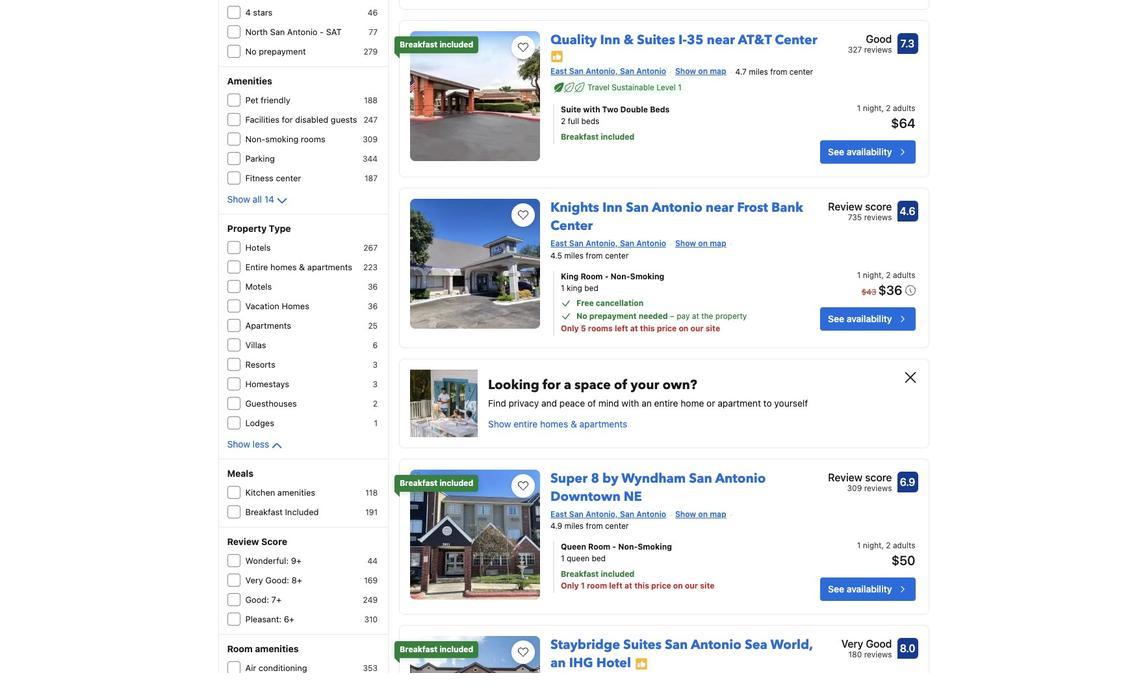 Task type: locate. For each thing, give the bounding box(es) containing it.
2 vertical spatial at
[[625, 582, 633, 591]]

left
[[615, 324, 629, 333], [610, 582, 623, 591]]

adults
[[894, 103, 916, 113], [894, 270, 916, 280], [894, 541, 916, 551]]

very up the good: 7+
[[246, 576, 263, 586]]

antonio, up '4.9 miles from center'
[[586, 510, 618, 519]]

1 vertical spatial east
[[551, 238, 568, 248]]

reviews inside the review score 309 reviews
[[865, 484, 893, 493]]

reviews inside 'review score 735 reviews'
[[865, 212, 893, 222]]

1 3 from the top
[[373, 360, 378, 370]]

1 inside 1 night , 2 adults $64
[[858, 103, 861, 113]]

3 night from the top
[[863, 541, 882, 551]]

good inside good 327 reviews
[[867, 33, 893, 45]]

1 antonio, from the top
[[586, 66, 618, 76]]

0 horizontal spatial an
[[551, 655, 566, 673]]

bed right queen
[[592, 554, 606, 564]]

3 see from the top
[[829, 584, 845, 595]]

site down the queen room - non-smoking link
[[701, 582, 715, 591]]

see availability link down 1 night , 2 adults $64
[[821, 140, 916, 164]]

1 availability from the top
[[847, 146, 893, 157]]

left down cancellation
[[615, 324, 629, 333]]

price inside "queen room - non-smoking 1 queen bed breakfast included only 1 room left at this price on our site"
[[652, 582, 672, 591]]

2 vertical spatial &
[[571, 419, 577, 430]]

score
[[866, 201, 893, 212], [866, 472, 893, 484]]

1 see availability link from the top
[[821, 140, 916, 164]]

44
[[368, 557, 378, 566]]

availability down $43
[[847, 313, 893, 324]]

wonderful:
[[246, 556, 289, 566]]

non- up parking
[[246, 134, 266, 144]]

looking for a space of your own? image
[[410, 370, 478, 437]]

non- down '4.9 miles from center'
[[619, 543, 638, 552]]

2 vertical spatial east
[[551, 510, 568, 519]]

3 availability from the top
[[847, 584, 893, 595]]

night up $43
[[863, 270, 882, 280]]

rooms down disabled
[[301, 134, 326, 144]]

pleasant:
[[246, 615, 282, 625]]

show all 14 button
[[227, 193, 290, 209]]

0 horizontal spatial very
[[246, 576, 263, 586]]

amenities
[[278, 488, 315, 498], [255, 644, 299, 655]]

very good element
[[842, 637, 893, 653]]

on up the queen room - non-smoking link
[[699, 510, 708, 519]]

center down the ne
[[606, 522, 629, 532]]

suites left i-
[[637, 31, 676, 48]]

2 review score element from the top
[[829, 470, 893, 486]]

quality inn & suites i-35 near at&t center image
[[410, 31, 540, 161]]

entire down the privacy
[[514, 419, 538, 430]]

king
[[561, 272, 579, 281]]

see availability down 1 night , 2 adults $64
[[829, 146, 893, 157]]

2 vertical spatial ,
[[882, 541, 884, 551]]

from right 4.7
[[771, 67, 788, 77]]

see availability link for super 8 by wyndham san antonio downtown ne
[[821, 578, 916, 602]]

36 for motels
[[368, 282, 378, 292]]

1 vertical spatial antonio,
[[586, 238, 618, 248]]

1 horizontal spatial no
[[577, 311, 588, 321]]

amenities for kitchen amenities
[[278, 488, 315, 498]]

our inside "queen room - non-smoking 1 queen bed breakfast included only 1 room left at this price on our site"
[[685, 582, 699, 591]]

parking
[[246, 153, 275, 164]]

1 vertical spatial center
[[551, 217, 593, 235]]

2
[[887, 103, 891, 113], [561, 116, 566, 126], [887, 270, 891, 280], [373, 399, 378, 409], [887, 541, 891, 551]]

1 vertical spatial of
[[588, 398, 596, 409]]

1 horizontal spatial very
[[842, 639, 864, 651]]

east san antonio, san antonio up travel
[[551, 66, 667, 76]]

0 vertical spatial antonio,
[[586, 66, 618, 76]]

see availability down $43
[[829, 313, 893, 324]]

show on map down 35
[[676, 66, 727, 76]]

& inside button
[[571, 419, 577, 430]]

2 vertical spatial from
[[586, 522, 603, 532]]

no for no prepayment needed – pay at the property
[[577, 311, 588, 321]]

show on map for near
[[676, 238, 727, 248]]

1 night , 2 adults
[[858, 270, 916, 280]]

review inside the review score 309 reviews
[[829, 472, 863, 484]]

1 vertical spatial review score element
[[829, 470, 893, 486]]

2 score from the top
[[866, 472, 893, 484]]

2 east san antonio, san antonio from the top
[[551, 238, 667, 248]]

very for good:
[[246, 576, 263, 586]]

apartments
[[308, 262, 352, 273], [580, 419, 628, 430]]

1 vertical spatial breakfast included
[[400, 478, 474, 488]]

1 vertical spatial amenities
[[255, 644, 299, 655]]

with up beds
[[584, 105, 601, 114]]

1 vertical spatial see availability link
[[821, 307, 916, 331]]

0 vertical spatial map
[[710, 66, 727, 76]]

no up the 5 on the right top
[[577, 311, 588, 321]]

1 , from the top
[[882, 103, 884, 113]]

2 vertical spatial show on map
[[676, 510, 727, 519]]

& down peace
[[571, 419, 577, 430]]

prepayment for no prepayment needed – pay at the property
[[590, 311, 637, 321]]

1 reviews from the top
[[865, 45, 893, 54]]

0 horizontal spatial this property is part of our preferred partner program. it's committed to providing excellent service and good value. it'll pay us a higher commission if you make a booking. image
[[551, 50, 564, 63]]

apartments inside button
[[580, 419, 628, 430]]

1 review score element from the top
[[829, 199, 893, 214]]

antonio, up 4.5 miles from center
[[586, 238, 618, 248]]

3
[[373, 360, 378, 370], [373, 380, 378, 390]]

0 vertical spatial east san antonio, san antonio
[[551, 66, 667, 76]]

1 vertical spatial an
[[551, 655, 566, 673]]

1 vertical spatial non-
[[611, 272, 631, 281]]

1 vertical spatial east san antonio, san antonio
[[551, 238, 667, 248]]

0 vertical spatial from
[[771, 67, 788, 77]]

2 adults from the top
[[894, 270, 916, 280]]

center up the king room - non-smoking
[[605, 251, 629, 260]]

at left the
[[693, 311, 700, 321]]

see availability for knights inn san antonio near frost bank center
[[829, 313, 893, 324]]

3 , from the top
[[882, 541, 884, 551]]

with right mind
[[622, 398, 640, 409]]

frost
[[738, 199, 769, 216]]

46
[[368, 8, 378, 18]]

2 breakfast included from the top
[[400, 478, 474, 488]]

- left sat
[[320, 27, 324, 37]]

apartments down mind
[[580, 419, 628, 430]]

2 antonio, from the top
[[586, 238, 618, 248]]

0 horizontal spatial center
[[551, 217, 593, 235]]

1 east san antonio, san antonio from the top
[[551, 66, 667, 76]]

an inside looking for a space of your own? find privacy and peace of mind with an entire home or apartment to yourself
[[642, 398, 652, 409]]

entire homes & apartments
[[246, 262, 352, 273]]

show entire homes & apartments button
[[488, 418, 628, 431]]

non-
[[246, 134, 266, 144], [611, 272, 631, 281], [619, 543, 638, 552]]

antonio
[[287, 27, 318, 37], [637, 66, 667, 76], [652, 199, 703, 216], [637, 238, 667, 248], [716, 470, 766, 487], [637, 510, 667, 519], [691, 637, 742, 655]]

0 vertical spatial show on map
[[676, 66, 727, 76]]

free cancellation
[[577, 298, 644, 308]]

inn right knights
[[603, 199, 623, 216]]

1 vertical spatial site
[[701, 582, 715, 591]]

fitness
[[246, 173, 274, 183]]

score left 6.9
[[866, 472, 893, 484]]

2 3 from the top
[[373, 380, 378, 390]]

1 east from the top
[[551, 66, 568, 76]]

1 vertical spatial price
[[652, 582, 672, 591]]

review score 309 reviews
[[829, 472, 893, 493]]

3 antonio, from the top
[[586, 510, 618, 519]]

0 horizontal spatial of
[[588, 398, 596, 409]]

center
[[790, 67, 814, 77], [276, 173, 301, 183], [605, 251, 629, 260], [606, 522, 629, 532]]

1 map from the top
[[710, 66, 727, 76]]

review left 6.9
[[829, 472, 863, 484]]

for for facilities
[[282, 114, 293, 125]]

score
[[261, 537, 287, 548]]

room down '4.9 miles from center'
[[589, 543, 611, 552]]

map down knights inn san antonio near frost bank center
[[710, 238, 727, 248]]

beds
[[582, 116, 600, 126]]

good: left 8+
[[266, 576, 289, 586]]

on inside "queen room - non-smoking 1 queen bed breakfast included only 1 room left at this price on our site"
[[674, 582, 683, 591]]

14
[[265, 194, 274, 205]]

on for 4.6
[[699, 238, 708, 248]]

free
[[577, 298, 594, 308]]

2 map from the top
[[710, 238, 727, 248]]

3 reviews from the top
[[865, 484, 893, 493]]

map for san
[[710, 510, 727, 519]]

1 vertical spatial inn
[[603, 199, 623, 216]]

hotel
[[597, 655, 631, 673]]

- for king
[[605, 272, 609, 281]]

miles right the 4.9
[[565, 522, 584, 532]]

0 vertical spatial apartments
[[308, 262, 352, 273]]

0 vertical spatial center
[[775, 31, 818, 48]]

0 horizontal spatial &
[[299, 262, 305, 273]]

no down north on the top left
[[246, 46, 257, 57]]

very left scored 8.0 element
[[842, 639, 864, 651]]

miles right 4.7
[[749, 67, 769, 77]]

-
[[320, 27, 324, 37], [605, 272, 609, 281], [613, 543, 617, 552]]

scored 8.0 element
[[898, 639, 919, 660]]

1 vertical spatial entire
[[514, 419, 538, 430]]

only inside "queen room - non-smoking 1 queen bed breakfast included only 1 room left at this price on our site"
[[561, 582, 579, 591]]

1 horizontal spatial homes
[[540, 419, 569, 430]]

adults up $64
[[894, 103, 916, 113]]

1 vertical spatial see
[[829, 313, 845, 324]]

east
[[551, 66, 568, 76], [551, 238, 568, 248], [551, 510, 568, 519]]

map
[[710, 66, 727, 76], [710, 238, 727, 248], [710, 510, 727, 519]]

prepayment for no prepayment
[[259, 46, 306, 57]]

center
[[775, 31, 818, 48], [551, 217, 593, 235]]

309 inside the review score 309 reviews
[[848, 484, 863, 493]]

this down needed
[[640, 324, 655, 333]]

2 vertical spatial breakfast included
[[400, 645, 474, 655]]

1 adults from the top
[[894, 103, 916, 113]]

8
[[591, 470, 600, 487]]

4.5 miles from center
[[551, 251, 629, 260]]

0 horizontal spatial prepayment
[[259, 46, 306, 57]]

309 left 6.9
[[848, 484, 863, 493]]

2 horizontal spatial &
[[624, 31, 634, 48]]

inn inside knights inn san antonio near frost bank center
[[603, 199, 623, 216]]

rooms right the 5 on the right top
[[588, 324, 613, 333]]

this right room
[[635, 582, 650, 591]]

0 vertical spatial entire
[[655, 398, 679, 409]]

this property is part of our preferred partner program. it's committed to providing excellent service and good value. it'll pay us a higher commission if you make a booking. image right hotel
[[635, 658, 648, 671]]

1 vertical spatial room
[[589, 543, 611, 552]]

0 vertical spatial see
[[829, 146, 845, 157]]

breakfast included
[[400, 39, 474, 49], [400, 478, 474, 488], [400, 645, 474, 655]]

good
[[867, 33, 893, 45], [867, 639, 893, 651]]

map left 4.7
[[710, 66, 727, 76]]

rooms
[[301, 134, 326, 144], [588, 324, 613, 333]]

this property is part of our preferred partner program. it's committed to providing excellent service and good value. it'll pay us a higher commission if you make a booking. image
[[551, 50, 564, 63], [635, 658, 648, 671]]

from up queen
[[586, 522, 603, 532]]

on for 7.3
[[699, 66, 708, 76]]

1 score from the top
[[866, 201, 893, 212]]

0 horizontal spatial apartments
[[308, 262, 352, 273]]

needed
[[639, 311, 668, 321]]

0 vertical spatial 309
[[363, 135, 378, 144]]

, for $64
[[882, 103, 884, 113]]

3 east san antonio, san antonio from the top
[[551, 510, 667, 519]]

breakfast
[[400, 39, 438, 49], [561, 132, 599, 142], [400, 478, 438, 488], [246, 507, 283, 518], [561, 570, 599, 580], [400, 645, 438, 655]]

2 vertical spatial miles
[[565, 522, 584, 532]]

inn for quality
[[601, 31, 621, 48]]

1 horizontal spatial -
[[605, 272, 609, 281]]

1 vertical spatial good
[[867, 639, 893, 651]]

near right 35
[[707, 31, 736, 48]]

i-
[[679, 31, 687, 48]]

left right room
[[610, 582, 623, 591]]

, inside 1 night , 2 adults $50
[[882, 541, 884, 551]]

at inside "queen room - non-smoking 1 queen bed breakfast included only 1 room left at this price on our site"
[[625, 582, 633, 591]]

very good: 8+
[[246, 576, 302, 586]]

a
[[564, 376, 572, 394]]

0 vertical spatial good
[[867, 33, 893, 45]]

1 36 from the top
[[368, 282, 378, 292]]

2 vertical spatial map
[[710, 510, 727, 519]]

availability
[[847, 146, 893, 157], [847, 313, 893, 324], [847, 584, 893, 595]]

north san antonio - sat
[[246, 27, 342, 37]]

review score element
[[829, 199, 893, 214], [829, 470, 893, 486]]

0 vertical spatial with
[[584, 105, 601, 114]]

scored 7.3 element
[[898, 33, 919, 54]]

queen room - non-smoking 1 queen bed breakfast included only 1 room left at this price on our site
[[561, 543, 715, 591]]

night down good 327 reviews
[[863, 103, 882, 113]]

0 vertical spatial this property is part of our preferred partner program. it's committed to providing excellent service and good value. it'll pay us a higher commission if you make a booking. image
[[551, 50, 564, 63]]

review score element for super 8 by wyndham san antonio downtown ne
[[829, 470, 893, 486]]

guesthouses
[[246, 399, 297, 409]]

1 vertical spatial bed
[[592, 554, 606, 564]]

0 vertical spatial night
[[863, 103, 882, 113]]

site inside "queen room - non-smoking 1 queen bed breakfast included only 1 room left at this price on our site"
[[701, 582, 715, 591]]

1 vertical spatial score
[[866, 472, 893, 484]]

availability for knights inn san antonio near frost bank center
[[847, 313, 893, 324]]

0 vertical spatial very
[[246, 576, 263, 586]]

availability down 1 night , 2 adults $50
[[847, 584, 893, 595]]

0 horizontal spatial rooms
[[301, 134, 326, 144]]

1 vertical spatial 3
[[373, 380, 378, 390]]

3 east from the top
[[551, 510, 568, 519]]

map for near
[[710, 238, 727, 248]]

near inside knights inn san antonio near frost bank center
[[706, 199, 734, 216]]

0 vertical spatial inn
[[601, 31, 621, 48]]

antonio inside knights inn san antonio near frost bank center
[[652, 199, 703, 216]]

room inside "queen room - non-smoking 1 queen bed breakfast included only 1 room left at this price on our site"
[[589, 543, 611, 552]]

center right 4.7
[[790, 67, 814, 77]]

antonio inside super 8 by wyndham san antonio downtown ne
[[716, 470, 766, 487]]

smoking for queen room - non-smoking 1 queen bed breakfast included only 1 room left at this price on our site
[[638, 543, 672, 552]]

east san antonio, san antonio for 8
[[551, 510, 667, 519]]

night inside 1 night , 2 adults $50
[[863, 541, 882, 551]]

queen
[[567, 554, 590, 564]]

homes right entire
[[271, 262, 297, 273]]

6+
[[284, 615, 295, 625]]

super 8 by wyndham san antonio downtown ne link
[[551, 465, 766, 506]]

night inside 1 night , 2 adults $64
[[863, 103, 882, 113]]

at down cancellation
[[631, 324, 638, 333]]

1 vertical spatial with
[[622, 398, 640, 409]]

reviews for knights inn san antonio near frost bank center
[[865, 212, 893, 222]]

yourself
[[775, 398, 808, 409]]

1 horizontal spatial an
[[642, 398, 652, 409]]

score inside the review score 309 reviews
[[866, 472, 893, 484]]

review inside 'review score 735 reviews'
[[829, 201, 863, 212]]

show on map up the queen room - non-smoking link
[[676, 510, 727, 519]]

site
[[706, 324, 721, 333], [701, 582, 715, 591]]

for left a
[[543, 376, 561, 394]]

adults for $50
[[894, 541, 916, 551]]

3 see availability link from the top
[[821, 578, 916, 602]]

0 horizontal spatial homes
[[271, 262, 297, 273]]

2 inside suite with two double beds 2 full beds breakfast included
[[561, 116, 566, 126]]

breakfast inside suite with two double beds 2 full beds breakfast included
[[561, 132, 599, 142]]

show left less
[[227, 439, 250, 450]]

180
[[849, 651, 863, 660]]

antonio inside staybridge suites san antonio sea world, an ihg hotel
[[691, 637, 742, 655]]

0 vertical spatial price
[[657, 324, 677, 333]]

this inside "queen room - non-smoking 1 queen bed breakfast included only 1 room left at this price on our site"
[[635, 582, 650, 591]]

& for homes
[[299, 262, 305, 273]]

1 night from the top
[[863, 103, 882, 113]]

2 vertical spatial adults
[[894, 541, 916, 551]]

1 vertical spatial for
[[543, 376, 561, 394]]

availability down 1 night , 2 adults $64
[[847, 146, 893, 157]]

suites up hotel
[[624, 637, 662, 655]]

see availability link down 1 night , 2 adults $50
[[821, 578, 916, 602]]

2 vertical spatial night
[[863, 541, 882, 551]]

1 good from the top
[[867, 33, 893, 45]]

1 vertical spatial good:
[[246, 595, 269, 605]]

breakfast included for $50
[[400, 478, 474, 488]]

4 reviews from the top
[[865, 651, 893, 660]]

1 vertical spatial night
[[863, 270, 882, 280]]

review
[[829, 201, 863, 212], [829, 472, 863, 484], [227, 537, 259, 548]]

smoking inside "queen room - non-smoking 1 queen bed breakfast included only 1 room left at this price on our site"
[[638, 543, 672, 552]]

from for knights inn san antonio near frost bank center
[[586, 251, 603, 260]]

1 breakfast included from the top
[[400, 39, 474, 49]]

good right 327
[[867, 33, 893, 45]]

breakfast inside "queen room - non-smoking 1 queen bed breakfast included only 1 room left at this price on our site"
[[561, 570, 599, 580]]

0 horizontal spatial entire
[[514, 419, 538, 430]]

show on map for san
[[676, 510, 727, 519]]

staybridge suites san antonio sea world, an ihg hotel
[[551, 637, 813, 673]]

0 horizontal spatial for
[[282, 114, 293, 125]]

meals
[[227, 468, 254, 479]]

0 vertical spatial site
[[706, 324, 721, 333]]

bed
[[585, 283, 599, 293], [592, 554, 606, 564]]

adults inside 1 night , 2 adults $64
[[894, 103, 916, 113]]

1 horizontal spatial &
[[571, 419, 577, 430]]

travel
[[588, 82, 610, 92]]

- down '4.9 miles from center'
[[613, 543, 617, 552]]

center down knights
[[551, 217, 593, 235]]

for inside looking for a space of your own? find privacy and peace of mind with an entire home or apartment to yourself
[[543, 376, 561, 394]]

miles for knights inn san antonio near frost bank center
[[565, 251, 584, 260]]

, inside 1 night , 2 adults $64
[[882, 103, 884, 113]]

our down the queen room - non-smoking link
[[685, 582, 699, 591]]

score inside 'review score 735 reviews'
[[866, 201, 893, 212]]

entire inside show entire homes & apartments button
[[514, 419, 538, 430]]

2 36 from the top
[[368, 302, 378, 312]]

1 vertical spatial ,
[[882, 270, 884, 280]]

san inside staybridge suites san antonio sea world, an ihg hotel
[[665, 637, 688, 655]]

room amenities
[[227, 644, 299, 655]]

3 adults from the top
[[894, 541, 916, 551]]

1 inside 1 night , 2 adults $50
[[858, 541, 861, 551]]

of
[[614, 376, 628, 394], [588, 398, 596, 409]]

homes down and
[[540, 419, 569, 430]]

adults inside 1 night , 2 adults $50
[[894, 541, 916, 551]]

entire inside looking for a space of your own? find privacy and peace of mind with an entire home or apartment to yourself
[[655, 398, 679, 409]]

kitchen amenities
[[246, 488, 315, 498]]

1 vertical spatial very
[[842, 639, 864, 651]]

4.6
[[900, 205, 916, 217]]

1 vertical spatial apartments
[[580, 419, 628, 430]]

0 vertical spatial amenities
[[278, 488, 315, 498]]

pleasant: 6+
[[246, 615, 295, 625]]

this property is part of our preferred partner program. it's committed to providing excellent service and good value. it'll pay us a higher commission if you make a booking. image
[[551, 50, 564, 63], [635, 658, 648, 671]]

apartment
[[718, 398, 762, 409]]

0 vertical spatial -
[[320, 27, 324, 37]]

east san antonio, san antonio up '4.9 miles from center'
[[551, 510, 667, 519]]

show down find
[[488, 419, 511, 430]]

score for knights inn san antonio near frost bank center
[[866, 201, 893, 212]]

miles right 4.5
[[565, 251, 584, 260]]

prepayment down north san antonio - sat
[[259, 46, 306, 57]]

near left frost
[[706, 199, 734, 216]]

1 vertical spatial no
[[577, 311, 588, 321]]

36 up 25
[[368, 302, 378, 312]]

super 8 by wyndham san antonio downtown ne image
[[410, 470, 540, 600]]

apartments left 223
[[308, 262, 352, 273]]

2 inside 1 night , 2 adults $50
[[887, 541, 891, 551]]

1 horizontal spatial center
[[775, 31, 818, 48]]

& up sustainable
[[624, 31, 634, 48]]

facilities for disabled guests 247
[[246, 114, 378, 125]]

of left mind
[[588, 398, 596, 409]]

3 show on map from the top
[[676, 510, 727, 519]]

reviews for super 8 by wyndham san antonio downtown ne
[[865, 484, 893, 493]]

2 only from the top
[[561, 582, 579, 591]]

price down the queen room - non-smoking link
[[652, 582, 672, 591]]

only left room
[[561, 582, 579, 591]]

disabled
[[295, 114, 329, 125]]

good 327 reviews
[[849, 33, 893, 54]]

2 reviews from the top
[[865, 212, 893, 222]]

this property is part of our preferred partner program. it's committed to providing excellent service and good value. it'll pay us a higher commission if you make a booking. image right hotel
[[635, 658, 648, 671]]

night down the review score 309 reviews
[[863, 541, 882, 551]]

miles
[[749, 67, 769, 77], [565, 251, 584, 260], [565, 522, 584, 532]]

1 only from the top
[[561, 324, 579, 333]]

price down no prepayment needed – pay at the property
[[657, 324, 677, 333]]

east for super 8 by wyndham san antonio downtown ne
[[551, 510, 568, 519]]

center right fitness
[[276, 173, 301, 183]]

east for knights inn san antonio near frost bank center
[[551, 238, 568, 248]]

2 good from the top
[[867, 639, 893, 651]]

only left the 5 on the right top
[[561, 324, 579, 333]]

on down the queen room - non-smoking link
[[674, 582, 683, 591]]

2 vertical spatial room
[[227, 644, 253, 655]]

2 show on map from the top
[[676, 238, 727, 248]]

review for knights inn san antonio near frost bank center
[[829, 201, 863, 212]]

vacation homes
[[246, 301, 310, 312]]

1 vertical spatial 36
[[368, 302, 378, 312]]

non- up cancellation
[[611, 272, 631, 281]]

0 vertical spatial 36
[[368, 282, 378, 292]]

homes inside button
[[540, 419, 569, 430]]

2 see availability from the top
[[829, 313, 893, 324]]

see availability for super 8 by wyndham san antonio downtown ne
[[829, 584, 893, 595]]

2 inside 1 night , 2 adults $64
[[887, 103, 891, 113]]

an
[[642, 398, 652, 409], [551, 655, 566, 673]]

1 vertical spatial homes
[[540, 419, 569, 430]]

non- inside "queen room - non-smoking 1 queen bed breakfast included only 1 room left at this price on our site"
[[619, 543, 638, 552]]

room down pleasant:
[[227, 644, 253, 655]]

- inside "queen room - non-smoking 1 queen bed breakfast included only 1 room left at this price on our site"
[[613, 543, 617, 552]]

0 horizontal spatial -
[[320, 27, 324, 37]]

adults up $50
[[894, 541, 916, 551]]

map up the queen room - non-smoking link
[[710, 510, 727, 519]]

on down 35
[[699, 66, 708, 76]]

center up the 4.7 miles from center
[[775, 31, 818, 48]]

2 see from the top
[[829, 313, 845, 324]]

antonio, up travel
[[586, 66, 618, 76]]

3 see availability from the top
[[829, 584, 893, 595]]

full
[[568, 116, 580, 126]]

good: left 7+
[[246, 595, 269, 605]]

0 vertical spatial breakfast included
[[400, 39, 474, 49]]

left inside "queen room - non-smoking 1 queen bed breakfast included only 1 room left at this price on our site"
[[610, 582, 623, 591]]

36 down 223
[[368, 282, 378, 292]]

east san antonio, san antonio up 4.5 miles from center
[[551, 238, 667, 248]]

from for super 8 by wyndham san antonio downtown ne
[[586, 522, 603, 532]]

reviews inside good 327 reviews
[[865, 45, 893, 54]]

motels
[[246, 282, 272, 292]]

an down your
[[642, 398, 652, 409]]

for up non-smoking rooms
[[282, 114, 293, 125]]

amenities up included
[[278, 488, 315, 498]]

0 vertical spatial an
[[642, 398, 652, 409]]

reviews inside very good 180 reviews
[[865, 651, 893, 660]]

very inside very good 180 reviews
[[842, 639, 864, 651]]

knights inn san antonio near frost bank center
[[551, 199, 804, 235]]

2 , from the top
[[882, 270, 884, 280]]

3 map from the top
[[710, 510, 727, 519]]

ihg
[[570, 655, 594, 673]]

1 vertical spatial 309
[[848, 484, 863, 493]]

2 availability from the top
[[847, 313, 893, 324]]

night
[[863, 103, 882, 113], [863, 270, 882, 280], [863, 541, 882, 551]]

see availability down 1 night , 2 adults $50
[[829, 584, 893, 595]]

2 east from the top
[[551, 238, 568, 248]]

2 night from the top
[[863, 270, 882, 280]]

show
[[676, 66, 697, 76], [227, 194, 250, 205], [676, 238, 697, 248], [488, 419, 511, 430], [227, 439, 250, 450], [676, 510, 697, 519]]

review up wonderful:
[[227, 537, 259, 548]]

2 see availability link from the top
[[821, 307, 916, 331]]

good right 180
[[867, 639, 893, 651]]

1 horizontal spatial rooms
[[588, 324, 613, 333]]

1 horizontal spatial prepayment
[[590, 311, 637, 321]]



Task type: vqa. For each thing, say whether or not it's contained in the screenshot.
Deals on the right top of the page
no



Task type: describe. For each thing, give the bounding box(es) containing it.
knights
[[551, 199, 600, 216]]

& for inn
[[624, 31, 634, 48]]

7+
[[272, 595, 282, 605]]

118
[[366, 488, 378, 498]]

$43
[[862, 287, 877, 297]]

fitness center
[[246, 173, 301, 183]]

9+
[[291, 556, 302, 566]]

king room - non-smoking link
[[561, 271, 781, 283]]

249
[[363, 596, 378, 605]]

6.9
[[900, 476, 916, 488]]

availability for super 8 by wyndham san antonio downtown ne
[[847, 584, 893, 595]]

bed inside "queen room - non-smoking 1 queen bed breakfast included only 1 room left at this price on our site"
[[592, 554, 606, 564]]

center for 7.3
[[790, 67, 814, 77]]

non- for king
[[611, 272, 631, 281]]

review score
[[227, 537, 287, 548]]

level
[[657, 82, 676, 92]]

entire
[[246, 262, 268, 273]]

223
[[364, 263, 378, 273]]

1 horizontal spatial this property is part of our preferred partner program. it's committed to providing excellent service and good value. it'll pay us a higher commission if you make a booking. image
[[635, 658, 648, 671]]

no prepayment
[[246, 46, 306, 57]]

near inside 'quality inn & suites i-35 near at&t center' link
[[707, 31, 736, 48]]

327
[[849, 45, 863, 54]]

property group
[[399, 0, 930, 9]]

queen
[[561, 543, 587, 552]]

ne
[[624, 488, 642, 506]]

, for $50
[[882, 541, 884, 551]]

quality inn & suites i-35 near at&t center
[[551, 31, 818, 48]]

0 vertical spatial miles
[[749, 67, 769, 77]]

antonio, for inn
[[586, 238, 618, 248]]

$64
[[892, 116, 916, 131]]

home
[[681, 398, 705, 409]]

center inside knights inn san antonio near frost bank center
[[551, 217, 593, 235]]

3 for homestays
[[373, 380, 378, 390]]

and
[[542, 398, 557, 409]]

super 8 by wyndham san antonio downtown ne
[[551, 470, 766, 506]]

4.7
[[736, 67, 747, 77]]

miles for super 8 by wyndham san antonio downtown ne
[[565, 522, 584, 532]]

room for queen
[[589, 543, 611, 552]]

amenities for room amenities
[[255, 644, 299, 655]]

smoking for king room - non-smoking
[[631, 272, 665, 281]]

room for king
[[581, 272, 603, 281]]

review score element for knights inn san antonio near frost bank center
[[829, 199, 893, 214]]

see for super 8 by wyndham san antonio downtown ne
[[829, 584, 845, 595]]

all
[[253, 194, 262, 205]]

77
[[369, 27, 378, 37]]

2 for 1 night , 2 adults $50
[[887, 541, 891, 551]]

344
[[363, 154, 378, 164]]

san inside knights inn san antonio near frost bank center
[[626, 199, 649, 216]]

scored 4.6 element
[[898, 201, 919, 222]]

rooms for 5
[[588, 324, 613, 333]]

0 vertical spatial suites
[[637, 31, 676, 48]]

sustainable
[[612, 82, 655, 92]]

show down knights inn san antonio near frost bank center
[[676, 238, 697, 248]]

to
[[764, 398, 772, 409]]

267
[[364, 243, 378, 253]]

the
[[702, 311, 714, 321]]

show less button
[[227, 438, 285, 454]]

center for 6.9
[[606, 522, 629, 532]]

very for good
[[842, 639, 864, 651]]

non- for queen
[[619, 543, 638, 552]]

show up level
[[676, 66, 697, 76]]

1 see availability from the top
[[829, 146, 893, 157]]

0 vertical spatial our
[[691, 324, 704, 333]]

0 horizontal spatial 309
[[363, 135, 378, 144]]

- for queen
[[613, 543, 617, 552]]

downtown
[[551, 488, 621, 506]]

two
[[603, 105, 619, 114]]

king room - non-smoking
[[561, 272, 665, 281]]

quality
[[551, 31, 597, 48]]

super
[[551, 470, 588, 487]]

scored 6.9 element
[[898, 472, 919, 493]]

191
[[366, 508, 378, 518]]

2 for 1 night , 2 adults $64
[[887, 103, 891, 113]]

4 stars
[[246, 7, 273, 18]]

reviews for staybridge suites san antonio sea world, an ihg hotel
[[865, 651, 893, 660]]

review for super 8 by wyndham san antonio downtown ne
[[829, 472, 863, 484]]

east san antonio, san antonio for inn
[[551, 238, 667, 248]]

3 for resorts
[[373, 360, 378, 370]]

0 vertical spatial left
[[615, 324, 629, 333]]

1 horizontal spatial this property is part of our preferred partner program. it's committed to providing excellent service and good value. it'll pay us a higher commission if you make a booking. image
[[635, 658, 648, 671]]

1 night , 2 adults $50
[[858, 541, 916, 569]]

show inside button
[[488, 419, 511, 430]]

–
[[670, 311, 675, 321]]

247
[[364, 115, 378, 125]]

adults for $64
[[894, 103, 916, 113]]

smoking
[[266, 134, 299, 144]]

see availability link for knights inn san antonio near frost bank center
[[821, 307, 916, 331]]

188
[[364, 96, 378, 105]]

homestays
[[246, 379, 289, 390]]

breakfast included
[[246, 507, 319, 518]]

review score 735 reviews
[[829, 201, 893, 222]]

1 show on map from the top
[[676, 66, 727, 76]]

3 breakfast included from the top
[[400, 645, 474, 655]]

mind
[[599, 398, 620, 409]]

show entire homes & apartments
[[488, 419, 628, 430]]

735
[[849, 212, 863, 222]]

on down pay
[[679, 324, 689, 333]]

included inside "queen room - non-smoking 1 queen bed breakfast included only 1 room left at this price on our site"
[[601, 570, 635, 580]]

for for looking
[[543, 376, 561, 394]]

very good 180 reviews
[[842, 639, 893, 660]]

see for knights inn san antonio near frost bank center
[[829, 313, 845, 324]]

2 for 1 night , 2 adults
[[887, 270, 891, 280]]

knights inn san antonio near frost bank center link
[[551, 194, 804, 235]]

187
[[365, 174, 378, 183]]

0 vertical spatial at
[[693, 311, 700, 321]]

0 vertical spatial this property is part of our preferred partner program. it's committed to providing excellent service and good value. it'll pay us a higher commission if you make a booking. image
[[551, 50, 564, 63]]

good inside very good 180 reviews
[[867, 639, 893, 651]]

sat
[[326, 27, 342, 37]]

guests
[[331, 114, 357, 125]]

show less
[[227, 439, 269, 450]]

279
[[364, 47, 378, 57]]

no for no prepayment
[[246, 46, 257, 57]]

your
[[631, 376, 660, 394]]

breakfast included for $64
[[400, 39, 474, 49]]

5
[[581, 324, 586, 333]]

san inside super 8 by wyndham san antonio downtown ne
[[690, 470, 713, 487]]

with inside looking for a space of your own? find privacy and peace of mind with an entire home or apartment to yourself
[[622, 398, 640, 409]]

rooms for smoking
[[301, 134, 326, 144]]

inn for knights
[[603, 199, 623, 216]]

36 for vacation homes
[[368, 302, 378, 312]]

knights inn san antonio near frost bank center image
[[410, 199, 540, 329]]

an inside staybridge suites san antonio sea world, an ihg hotel
[[551, 655, 566, 673]]

beds
[[650, 105, 670, 114]]

homes
[[282, 301, 310, 312]]

peace
[[560, 398, 585, 409]]

4.9
[[551, 522, 563, 532]]

1 see from the top
[[829, 146, 845, 157]]

0 vertical spatial bed
[[585, 283, 599, 293]]

looking for a space of your own? find privacy and peace of mind with an entire home or apartment to yourself
[[488, 376, 808, 409]]

with inside suite with two double beds 2 full beds breakfast included
[[584, 105, 601, 114]]

35
[[687, 31, 704, 48]]

show all 14
[[227, 194, 274, 205]]

pay
[[677, 311, 690, 321]]

own?
[[663, 376, 698, 394]]

$50
[[892, 554, 916, 569]]

show up the queen room - non-smoking link
[[676, 510, 697, 519]]

less
[[253, 439, 269, 450]]

0 vertical spatial of
[[614, 376, 628, 394]]

find
[[488, 398, 506, 409]]

room
[[587, 582, 608, 591]]

friendly
[[261, 95, 291, 105]]

score for super 8 by wyndham san antonio downtown ne
[[866, 472, 893, 484]]

resorts
[[246, 360, 276, 370]]

on for 6.9
[[699, 510, 708, 519]]

4.5
[[551, 251, 563, 260]]

0 vertical spatial this
[[640, 324, 655, 333]]

169
[[364, 576, 378, 586]]

suite
[[561, 105, 582, 114]]

included inside suite with two double beds 2 full beds breakfast included
[[601, 132, 635, 142]]

suites inside staybridge suites san antonio sea world, an ihg hotel
[[624, 637, 662, 655]]

vacation
[[246, 301, 280, 312]]

amenities
[[227, 75, 272, 86]]

6
[[373, 341, 378, 351]]

night for $50
[[863, 541, 882, 551]]

0 vertical spatial homes
[[271, 262, 297, 273]]

2 vertical spatial review
[[227, 537, 259, 548]]

show left all
[[227, 194, 250, 205]]

antonio, for 8
[[586, 510, 618, 519]]

1 vertical spatial at
[[631, 324, 638, 333]]

looking
[[488, 376, 540, 394]]

night for $64
[[863, 103, 882, 113]]

$36
[[879, 283, 903, 298]]

good element
[[849, 31, 893, 47]]

4.9 miles from center
[[551, 522, 629, 532]]

center for 4.6
[[605, 251, 629, 260]]

0 vertical spatial good:
[[266, 576, 289, 586]]

0 vertical spatial non-
[[246, 134, 266, 144]]



